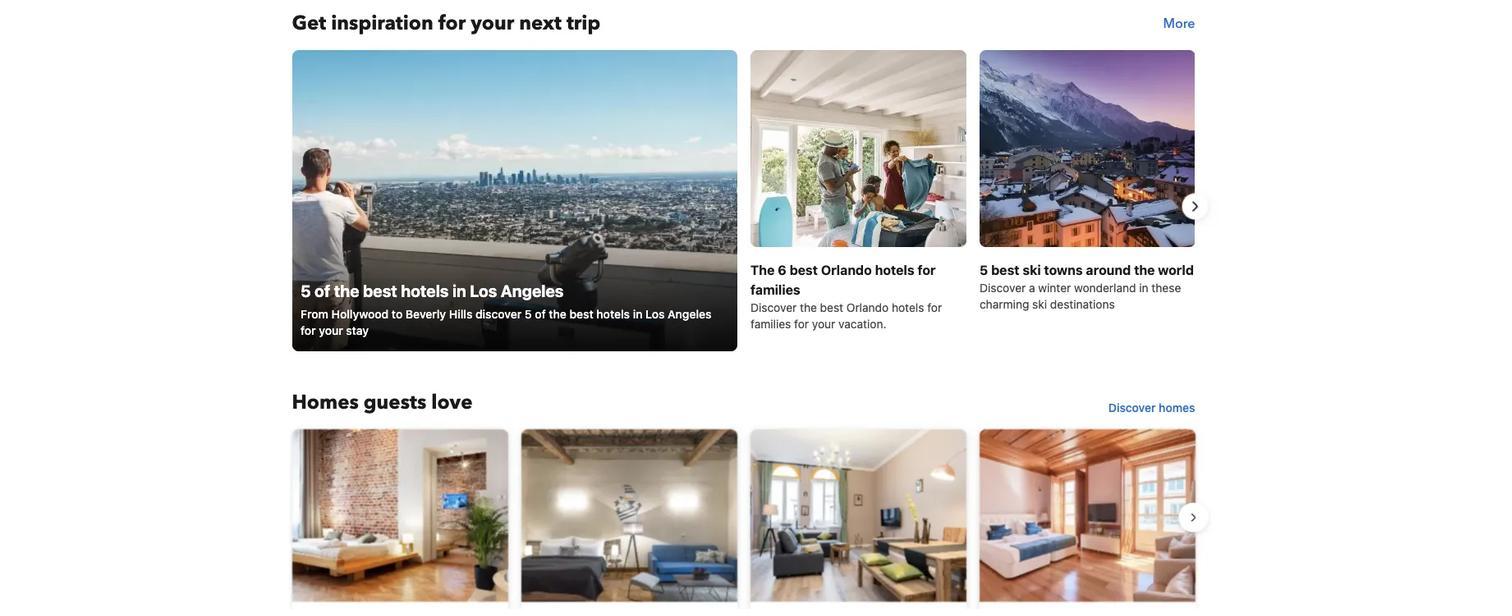 Task type: describe. For each thing, give the bounding box(es) containing it.
charming
[[979, 298, 1029, 311]]

the inside the 6 best orlando hotels for families discover the best orlando hotels for families for your vacation.
[[800, 301, 817, 314]]

5 best ski towns around the world discover a winter wonderland in these charming ski destinations
[[979, 262, 1194, 311]]

your inside the 6 best orlando hotels for families discover the best orlando hotels for families for your vacation.
[[812, 317, 835, 331]]

5 of the best hotels in los angeles region
[[279, 50, 1209, 364]]

get
[[292, 10, 326, 37]]

winter
[[1038, 281, 1071, 295]]

0 horizontal spatial in
[[452, 281, 466, 300]]

1 vertical spatial orlando
[[846, 301, 888, 314]]

trip
[[567, 10, 601, 37]]

homes guests love
[[292, 389, 473, 417]]

from
[[300, 307, 328, 321]]

1 vertical spatial ski
[[1032, 298, 1047, 311]]

0 vertical spatial los
[[470, 281, 497, 300]]

these
[[1152, 281, 1181, 295]]

wonderland
[[1074, 281, 1136, 295]]

more link
[[1164, 10, 1196, 37]]

a
[[1029, 281, 1035, 295]]

vacation.
[[838, 317, 886, 331]]

discover for 6
[[750, 301, 797, 314]]

5 for 5 best ski towns around the world
[[979, 262, 988, 278]]

next
[[519, 10, 562, 37]]

2 families from the top
[[750, 317, 791, 331]]

1 vertical spatial angeles
[[667, 307, 711, 321]]

more
[[1164, 15, 1196, 33]]

next image
[[1186, 197, 1205, 217]]

around
[[1086, 262, 1131, 278]]

1 families from the top
[[750, 282, 800, 298]]

stay
[[346, 324, 368, 337]]

the 6 best orlando hotels for families image
[[750, 50, 966, 247]]

discover
[[475, 307, 521, 321]]

homes
[[292, 389, 359, 417]]

discover homes link
[[1102, 393, 1202, 423]]



Task type: locate. For each thing, give the bounding box(es) containing it.
destinations
[[1050, 298, 1115, 311]]

ski down a
[[1032, 298, 1047, 311]]

discover for best
[[979, 281, 1026, 295]]

guests
[[364, 389, 426, 417]]

of up from
[[314, 281, 330, 300]]

families down 6
[[750, 282, 800, 298]]

5
[[979, 262, 988, 278], [300, 281, 311, 300], [524, 307, 532, 321]]

1 vertical spatial 5
[[300, 281, 311, 300]]

the 6 best orlando hotels for families discover the best orlando hotels for families for your vacation.
[[750, 262, 942, 331]]

0 vertical spatial ski
[[1022, 262, 1041, 278]]

5 for 5 of the best hotels in los angeles
[[300, 281, 311, 300]]

0 horizontal spatial 5
[[300, 281, 311, 300]]

families
[[750, 282, 800, 298], [750, 317, 791, 331]]

1 vertical spatial los
[[645, 307, 664, 321]]

towns
[[1044, 262, 1083, 278]]

0 horizontal spatial discover
[[750, 301, 797, 314]]

1 vertical spatial discover
[[750, 301, 797, 314]]

5 up charming
[[979, 262, 988, 278]]

discover homes
[[1109, 401, 1196, 415]]

0 vertical spatial families
[[750, 282, 800, 298]]

1 vertical spatial families
[[750, 317, 791, 331]]

homes
[[1159, 401, 1196, 415]]

world
[[1158, 262, 1194, 278]]

0 vertical spatial orlando
[[821, 262, 872, 278]]

5 up from
[[300, 281, 311, 300]]

1 horizontal spatial angeles
[[667, 307, 711, 321]]

angeles
[[500, 281, 563, 300], [667, 307, 711, 321]]

0 vertical spatial discover
[[979, 281, 1026, 295]]

5 inside "5 best ski towns around the world discover a winter wonderland in these charming ski destinations"
[[979, 262, 988, 278]]

1 horizontal spatial 5
[[524, 307, 532, 321]]

hotels
[[875, 262, 914, 278], [401, 281, 448, 300], [892, 301, 924, 314], [596, 307, 630, 321]]

for
[[438, 10, 466, 37], [917, 262, 936, 278], [927, 301, 942, 314], [794, 317, 809, 331], [300, 324, 315, 337]]

ski
[[1022, 262, 1041, 278], [1032, 298, 1047, 311]]

6
[[778, 262, 786, 278]]

0 horizontal spatial angeles
[[500, 281, 563, 300]]

0 vertical spatial of
[[314, 281, 330, 300]]

in
[[452, 281, 466, 300], [1139, 281, 1148, 295], [633, 307, 642, 321]]

your left next at left top
[[471, 10, 514, 37]]

0 horizontal spatial of
[[314, 281, 330, 300]]

2 horizontal spatial in
[[1139, 281, 1148, 295]]

in inside "5 best ski towns around the world discover a winter wonderland in these charming ski destinations"
[[1139, 281, 1148, 295]]

0 horizontal spatial los
[[470, 281, 497, 300]]

inspiration
[[331, 10, 433, 37]]

the
[[750, 262, 774, 278]]

beverly
[[405, 307, 446, 321]]

of right discover
[[535, 307, 546, 321]]

discover left homes
[[1109, 401, 1156, 415]]

2 horizontal spatial discover
[[1109, 401, 1156, 415]]

1 horizontal spatial your
[[471, 10, 514, 37]]

of
[[314, 281, 330, 300], [535, 307, 546, 321]]

los
[[470, 281, 497, 300], [645, 307, 664, 321]]

discover inside the 6 best orlando hotels for families discover the best orlando hotels for families for your vacation.
[[750, 301, 797, 314]]

hollywood
[[331, 307, 388, 321]]

discover
[[979, 281, 1026, 295], [750, 301, 797, 314], [1109, 401, 1156, 415]]

5 of the best hotels in los angeles from hollywood to beverly hills discover 5 of the best hotels in los angeles for your stay
[[300, 281, 711, 337]]

discover up charming
[[979, 281, 1026, 295]]

your inside 5 of the best hotels in los angeles from hollywood to beverly hills discover 5 of the best hotels in los angeles for your stay
[[318, 324, 343, 337]]

the inside "5 best ski towns around the world discover a winter wonderland in these charming ski destinations"
[[1134, 262, 1155, 278]]

best inside "5 best ski towns around the world discover a winter wonderland in these charming ski destinations"
[[991, 262, 1019, 278]]

orlando
[[821, 262, 872, 278], [846, 301, 888, 314]]

love
[[431, 389, 473, 417]]

5 right discover
[[524, 307, 532, 321]]

1 horizontal spatial in
[[633, 307, 642, 321]]

your down from
[[318, 324, 343, 337]]

to
[[391, 307, 402, 321]]

best
[[789, 262, 818, 278], [991, 262, 1019, 278], [363, 281, 397, 300], [820, 301, 843, 314], [569, 307, 593, 321]]

your
[[471, 10, 514, 37], [812, 317, 835, 331], [318, 324, 343, 337]]

the
[[1134, 262, 1155, 278], [334, 281, 359, 300], [800, 301, 817, 314], [549, 307, 566, 321]]

your left vacation.
[[812, 317, 835, 331]]

region
[[279, 423, 1209, 609]]

1 horizontal spatial of
[[535, 307, 546, 321]]

2 vertical spatial discover
[[1109, 401, 1156, 415]]

2 horizontal spatial 5
[[979, 262, 988, 278]]

1 horizontal spatial discover
[[979, 281, 1026, 295]]

get inspiration for your next trip
[[292, 10, 601, 37]]

0 vertical spatial angeles
[[500, 281, 563, 300]]

hills
[[449, 307, 472, 321]]

2 vertical spatial 5
[[524, 307, 532, 321]]

0 horizontal spatial your
[[318, 324, 343, 337]]

ski up a
[[1022, 262, 1041, 278]]

for inside 5 of the best hotels in los angeles from hollywood to beverly hills discover 5 of the best hotels in los angeles for your stay
[[300, 324, 315, 337]]

0 vertical spatial 5
[[979, 262, 988, 278]]

families down the
[[750, 317, 791, 331]]

discover inside "5 best ski towns around the world discover a winter wonderland in these charming ski destinations"
[[979, 281, 1026, 295]]

1 horizontal spatial los
[[645, 307, 664, 321]]

1 vertical spatial of
[[535, 307, 546, 321]]

5 best ski towns around the world image
[[979, 50, 1196, 247]]

2 horizontal spatial your
[[812, 317, 835, 331]]

discover down 6
[[750, 301, 797, 314]]



Task type: vqa. For each thing, say whether or not it's contained in the screenshot.
the bottommost SKI
yes



